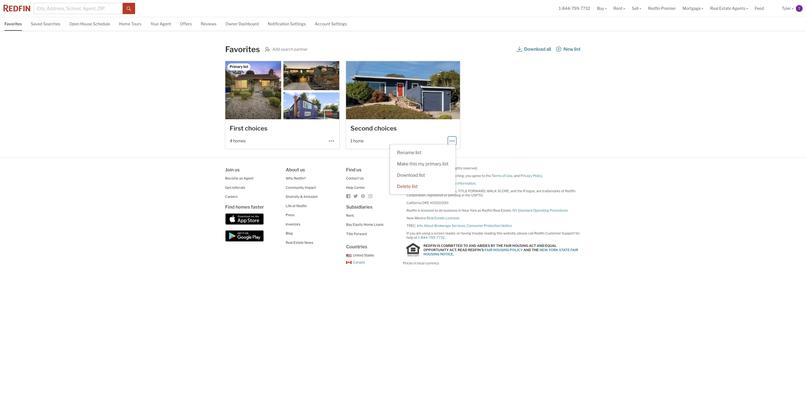 Task type: describe. For each thing, give the bounding box(es) containing it.
searching,
[[449, 174, 465, 178]]

download for download list
[[397, 173, 418, 178]]

licenses
[[446, 216, 460, 220]]

information
[[458, 182, 476, 186]]

prices in local currency
[[403, 261, 440, 266]]

0 horizontal spatial of
[[503, 174, 506, 178]]

to
[[464, 244, 468, 248]]

dashboard
[[239, 21, 259, 26]]

homes for find
[[236, 205, 250, 210]]

0 vertical spatial or
[[424, 182, 428, 186]]

1 vertical spatial new
[[462, 209, 469, 213]]

open house schedule link
[[69, 17, 110, 30]]

new york state fair housing notice link
[[424, 248, 579, 256]]

pending
[[448, 193, 461, 198]]

bay equity home loans button
[[346, 223, 384, 227]]

terms of use link
[[492, 174, 513, 178]]

all inside button
[[547, 47, 552, 52]]

1 horizontal spatial home
[[364, 223, 373, 227]]

personal
[[443, 182, 457, 186]]

real estate news
[[286, 241, 314, 245]]

california
[[407, 201, 422, 205]]

get referrals
[[225, 186, 245, 190]]

2 horizontal spatial the
[[518, 189, 523, 193]]

1 horizontal spatial to
[[482, 174, 485, 178]]

1
[[351, 139, 353, 143]]

opportunity
[[424, 248, 449, 252]]

home
[[354, 139, 364, 143]]

or inside if you are using a screen reader, or having trouble reading this website, please call redfin customer support for help at
[[457, 231, 460, 236]]

real estate agents ▾ button
[[707, 0, 752, 17]]

home inside "link"
[[119, 21, 130, 26]]

download for download all
[[525, 47, 546, 52]]

list for new list
[[575, 47, 581, 52]]

new list
[[564, 47, 581, 52]]

new for new list
[[564, 47, 574, 52]]

rent. button
[[346, 214, 355, 218]]

redfin and all redfin variants, title forward, walk score, and the r logos, are trademarks of redfin corporation, registered or pending in the uspto.
[[407, 189, 576, 198]]

you inside if you are using a screen reader, or having trouble reading this website, please call redfin customer support for help at
[[410, 231, 416, 236]]

are inside if you are using a screen reader, or having trouble reading this website, please call redfin customer support for help at
[[416, 231, 421, 236]]

abides
[[477, 244, 490, 248]]

list for primary list
[[244, 65, 248, 69]]

screen
[[434, 231, 445, 236]]

redfin left is
[[407, 209, 417, 213]]

1 vertical spatial 1-844-759-7732 link
[[418, 236, 445, 240]]

house
[[80, 21, 92, 26]]

0 vertical spatial you
[[466, 174, 472, 178]]

york
[[470, 209, 477, 213]]

registered
[[427, 193, 444, 198]]

trouble
[[472, 231, 484, 236]]

rename list button
[[390, 147, 456, 158]]

by
[[444, 174, 448, 178]]

1 horizontal spatial about
[[424, 224, 434, 228]]

careers
[[225, 195, 238, 199]]

owner
[[226, 21, 238, 26]]

▾ for rent ▾
[[624, 6, 626, 11]]

agree
[[472, 174, 481, 178]]

redfin is committed to and abides by the fair housing act and equal opportunity act. read redfin's
[[424, 244, 557, 252]]

1 vertical spatial agent
[[244, 176, 254, 181]]

real inside dropdown button
[[711, 6, 719, 11]]

trec:
[[407, 224, 417, 228]]

equal
[[546, 244, 557, 248]]

help
[[346, 186, 354, 190]]

redfin premier
[[649, 6, 676, 11]]

2023
[[428, 166, 436, 170]]

. right 'privacy'
[[543, 174, 543, 178]]

delete list
[[397, 184, 418, 189]]

▾ for sell ▾
[[640, 6, 642, 11]]

home tours link
[[119, 17, 142, 30]]

owner dashboard link
[[226, 17, 259, 30]]

. right screen
[[445, 236, 446, 240]]

fair inside new york state fair housing notice
[[571, 248, 579, 252]]

redfin for and
[[407, 189, 419, 193]]

list for rename list
[[416, 150, 422, 156]]

rent.
[[346, 214, 355, 218]]

why redfin?
[[286, 176, 306, 181]]

find us
[[346, 167, 362, 173]]

fair inside redfin is committed to and abides by the fair housing act and equal opportunity act. read redfin's
[[504, 244, 512, 248]]

is
[[437, 244, 441, 248]]

title forward button
[[346, 232, 367, 236]]

1 horizontal spatial and
[[524, 248, 532, 252]]

as
[[478, 209, 482, 213]]

reading
[[484, 231, 496, 236]]

mortgage ▾ button
[[683, 0, 704, 17]]

make
[[397, 161, 409, 167]]

redfin inside button
[[649, 6, 661, 11]]

1 vertical spatial ,
[[466, 224, 466, 228]]

sell ▾ button
[[629, 0, 645, 17]]

1 vertical spatial my
[[438, 182, 443, 186]]

contact
[[346, 176, 359, 181]]

ny
[[513, 209, 518, 213]]

all
[[449, 166, 453, 170]]

of inside redfin and all redfin variants, title forward, walk score, and the r logos, are trademarks of redfin corporation, registered or pending in the uspto.
[[562, 189, 565, 193]]

redfin right as
[[482, 209, 493, 213]]

contact us button
[[346, 176, 364, 181]]

at inside if you are using a screen reader, or having trouble reading this website, please call redfin customer support for help at
[[414, 236, 418, 240]]

844- for 1-844-759-7732
[[563, 6, 572, 11]]

community impact button
[[286, 186, 316, 190]]

january
[[421, 174, 433, 178]]

find homes faster
[[225, 205, 264, 210]]

searches
[[43, 21, 60, 26]]

the inside redfin is committed to and abides by the fair housing act and equal opportunity act. read redfin's
[[497, 244, 504, 248]]

1 horizontal spatial the
[[532, 248, 539, 252]]

state
[[559, 248, 570, 252]]

notification
[[268, 21, 290, 26]]

copyright:
[[407, 166, 423, 170]]

redfin for is
[[424, 244, 437, 248]]

housing inside redfin is committed to and abides by the fair housing act and equal opportunity act. read redfin's
[[513, 244, 529, 248]]

second choices
[[351, 125, 397, 132]]

california dre #01521930
[[407, 201, 449, 205]]

forward,
[[469, 189, 486, 193]]

equity
[[353, 223, 363, 227]]

1- for 1-844-759-7732
[[559, 6, 563, 11]]

find for find homes faster
[[225, 205, 235, 210]]

your agent
[[151, 21, 171, 26]]

help center
[[346, 186, 365, 190]]

▾ for mortgage ▾
[[702, 6, 704, 11]]

real estate agents ▾
[[711, 6, 749, 11]]

0 horizontal spatial to
[[435, 209, 438, 213]]

0 vertical spatial favorites
[[5, 21, 22, 26]]

corporation,
[[407, 193, 427, 198]]

premier
[[662, 6, 676, 11]]

about us
[[286, 167, 305, 173]]

first choices
[[230, 125, 268, 132]]

submit search image
[[127, 6, 131, 11]]

blog button
[[286, 231, 293, 236]]

1- for 1-844-759-7732 .
[[418, 236, 421, 240]]

housing inside new york state fair housing notice
[[424, 252, 440, 256]]

user photo image
[[797, 5, 803, 12]]

trademarks
[[543, 189, 561, 193]]

759- for 1-844-759-7732 .
[[429, 236, 437, 240]]

saved searches link
[[31, 17, 60, 30]]

real estate licenses link
[[427, 216, 460, 220]]

inclusion
[[304, 195, 318, 199]]

2 vertical spatial in
[[414, 261, 417, 266]]

1 vertical spatial in
[[459, 209, 461, 213]]

list for download list
[[419, 173, 425, 178]]

updated
[[407, 174, 420, 178]]

download the redfin app on the apple app store image
[[225, 214, 264, 225]]

and right use
[[514, 174, 520, 178]]

sell
[[632, 6, 639, 11]]

this inside the make this my primary list button
[[410, 161, 417, 167]]

all inside redfin and all redfin variants, title forward, walk score, and the r logos, are trademarks of redfin corporation, registered or pending in the uspto.
[[427, 189, 430, 193]]

press
[[286, 213, 295, 217]]

saved
[[31, 21, 42, 26]]

real estate news button
[[286, 241, 314, 245]]

0 vertical spatial 1-844-759-7732 link
[[559, 6, 591, 11]]

call
[[529, 231, 534, 236]]



Task type: vqa. For each thing, say whether or not it's contained in the screenshot.
Soon associated with $800,000
no



Task type: locate. For each thing, give the bounding box(es) containing it.
this right reading
[[497, 231, 503, 236]]

1 us from the left
[[235, 167, 240, 173]]

▾ right the 'sell' at top right
[[640, 6, 642, 11]]

2 horizontal spatial in
[[462, 193, 465, 198]]

redfin
[[407, 189, 419, 193], [431, 189, 443, 193], [424, 244, 437, 248]]

an
[[239, 176, 243, 181]]

or inside redfin and all redfin variants, title forward, walk score, and the r logos, are trademarks of redfin corporation, registered or pending in the uspto.
[[444, 193, 448, 198]]

or down services
[[457, 231, 460, 236]]

in left local
[[414, 261, 417, 266]]

1 horizontal spatial this
[[497, 231, 503, 236]]

and right 'score,'
[[511, 189, 517, 193]]

trec: info about brokerage services , consumer protection notice
[[407, 224, 512, 228]]

2 vertical spatial estate
[[294, 241, 304, 245]]

photo of 629 beloit ave, kensington, ca 94708 image
[[284, 61, 340, 90]]

or left pending
[[444, 193, 448, 198]]

buy ▾
[[597, 6, 607, 11]]

1 horizontal spatial download
[[525, 47, 546, 52]]

settings for notification settings
[[290, 21, 306, 26]]

1 horizontal spatial fair
[[504, 244, 512, 248]]

0 vertical spatial homes
[[233, 139, 246, 143]]

0 vertical spatial are
[[537, 189, 542, 193]]

my left 2023
[[418, 161, 425, 167]]

1 horizontal spatial housing
[[494, 248, 510, 252]]

and right to
[[469, 244, 477, 248]]

redfin left premier
[[649, 6, 661, 11]]

#01521930
[[430, 201, 449, 205]]

0 horizontal spatial are
[[416, 231, 421, 236]]

states
[[364, 253, 375, 258]]

. down the agree
[[476, 182, 477, 186]]

make this my primary list button
[[390, 158, 456, 170]]

favorites up primary list
[[225, 45, 260, 54]]

choices for second choices
[[374, 125, 397, 132]]

choices for first choices
[[245, 125, 268, 132]]

list inside button
[[419, 173, 425, 178]]

2 horizontal spatial and
[[537, 244, 545, 248]]

mortgage
[[683, 6, 701, 11]]

notice
[[440, 252, 453, 256]]

are left using
[[416, 231, 421, 236]]

0 vertical spatial ,
[[513, 174, 514, 178]]

share
[[428, 182, 437, 186]]

all left new list button
[[547, 47, 552, 52]]

estate inside dropdown button
[[720, 6, 732, 11]]

7732
[[581, 6, 591, 11], [437, 236, 445, 240]]

my inside button
[[418, 161, 425, 167]]

real estate agents ▾ link
[[711, 0, 749, 17]]

the left the 'new'
[[532, 248, 539, 252]]

agent right your
[[160, 21, 171, 26]]

news
[[305, 241, 314, 245]]

photo of 6823 glen mawr ave, el cerrito, ca 94530 image
[[346, 61, 460, 119]]

settings right account
[[332, 21, 347, 26]]

the left terms
[[486, 174, 491, 178]]

if you are using a screen reader, or having trouble reading this website, please call redfin customer support for help at
[[407, 231, 580, 240]]

1 vertical spatial homes
[[236, 205, 250, 210]]

new
[[540, 248, 548, 252]]

the left the r
[[518, 189, 523, 193]]

reader,
[[446, 231, 456, 236]]

using
[[422, 231, 431, 236]]

1 home
[[351, 139, 364, 143]]

3 us from the left
[[357, 167, 362, 173]]

0 horizontal spatial you
[[410, 231, 416, 236]]

0 vertical spatial this
[[410, 161, 417, 167]]

settings for account settings
[[332, 21, 347, 26]]

life
[[286, 204, 292, 208]]

1 horizontal spatial ,
[[513, 174, 514, 178]]

1 horizontal spatial favorites
[[225, 45, 260, 54]]

redfin down do not sell or share my personal information link
[[431, 189, 443, 193]]

home left loans
[[364, 223, 373, 227]]

estate for agents
[[720, 6, 732, 11]]

0 horizontal spatial download
[[397, 173, 418, 178]]

▾ right rent
[[624, 6, 626, 11]]

0 horizontal spatial favorites
[[5, 21, 22, 26]]

to right the agree
[[482, 174, 485, 178]]

estate left the "news"
[[294, 241, 304, 245]]

of right trademarks on the top right
[[562, 189, 565, 193]]

favorites left saved on the left top of the page
[[5, 21, 22, 26]]

copyright: © 2023 redfin. all rights reserved.
[[407, 166, 478, 170]]

2 horizontal spatial fair
[[571, 248, 579, 252]]

0 horizontal spatial 844-
[[421, 236, 429, 240]]

life at redfin button
[[286, 204, 307, 208]]

us for join us
[[235, 167, 240, 173]]

in right business
[[459, 209, 461, 213]]

photo of 7004 carol ct, el cerrito, ca 94530 image
[[284, 93, 340, 133]]

find down 'careers' button
[[225, 205, 235, 210]]

do not sell or share my personal information link
[[407, 182, 476, 186]]

0 vertical spatial of
[[503, 174, 506, 178]]

0 horizontal spatial or
[[424, 182, 428, 186]]

0 horizontal spatial 1-844-759-7732 link
[[418, 236, 445, 240]]

redfin instagram image
[[368, 194, 373, 199]]

2 choices from the left
[[374, 125, 397, 132]]

▾ for tyler ▾
[[793, 6, 794, 11]]

licensed
[[421, 209, 434, 213]]

0 horizontal spatial the
[[497, 244, 504, 248]]

my right share
[[438, 182, 443, 186]]

1 vertical spatial at
[[414, 236, 418, 240]]

settings
[[290, 21, 306, 26], [332, 21, 347, 26]]

offers
[[180, 21, 192, 26]]

1 horizontal spatial new
[[462, 209, 469, 213]]

settings right "notification"
[[290, 21, 306, 26]]

1 vertical spatial 7732
[[437, 236, 445, 240]]

dialog containing rename list
[[390, 145, 456, 194]]

1-844-759-7732 link up is
[[418, 236, 445, 240]]

1 horizontal spatial estate
[[435, 216, 445, 220]]

1 horizontal spatial 759-
[[572, 6, 581, 11]]

redfin inside redfin is committed to and abides by the fair housing act and equal opportunity act. read redfin's
[[424, 244, 437, 248]]

0 vertical spatial all
[[547, 47, 552, 52]]

©
[[424, 166, 427, 170]]

0 vertical spatial to
[[482, 174, 485, 178]]

1 vertical spatial download
[[397, 173, 418, 178]]

us up redfin?
[[300, 167, 305, 173]]

0 horizontal spatial in
[[414, 261, 417, 266]]

1-
[[559, 6, 563, 11], [418, 236, 421, 240]]

1 ▾ from the left
[[605, 6, 607, 11]]

about up using
[[424, 224, 434, 228]]

redfin inside redfin and all redfin variants, title forward, walk score, and the r logos, are trademarks of redfin corporation, registered or pending in the uspto.
[[566, 189, 576, 193]]

agent inside 'link'
[[160, 21, 171, 26]]

1 horizontal spatial choices
[[374, 125, 397, 132]]

, up having
[[466, 224, 466, 228]]

▾ right tyler
[[793, 6, 794, 11]]

1 horizontal spatial 1-
[[559, 6, 563, 11]]

estate down do
[[435, 216, 445, 220]]

redfin down &
[[297, 204, 307, 208]]

1 vertical spatial about
[[424, 224, 434, 228]]

mortgage ▾
[[683, 6, 704, 11]]

homes for 4
[[233, 139, 246, 143]]

0 vertical spatial 844-
[[563, 6, 572, 11]]

1 horizontal spatial the
[[486, 174, 491, 178]]

1 vertical spatial you
[[410, 231, 416, 236]]

updated january 2023: by searching, you agree to the terms of use , and privacy policy .
[[407, 174, 543, 178]]

0 horizontal spatial this
[[410, 161, 417, 167]]

find up contact
[[346, 167, 356, 173]]

estate.
[[501, 209, 512, 213]]

redfin inside if you are using a screen reader, or having trouble reading this website, please call redfin customer support for help at
[[535, 231, 545, 236]]

4 ▾ from the left
[[702, 6, 704, 11]]

diversity & inclusion button
[[286, 195, 318, 199]]

0 vertical spatial find
[[346, 167, 356, 173]]

for
[[576, 231, 580, 236]]

photo of 5712 solano ave, richmond, ca 94805 image
[[225, 61, 281, 119]]

about up why
[[286, 167, 299, 173]]

1 horizontal spatial you
[[466, 174, 472, 178]]

are right logos,
[[537, 189, 542, 193]]

0 horizontal spatial agent
[[160, 21, 171, 26]]

this right make
[[410, 161, 417, 167]]

mexico
[[415, 216, 426, 220]]

1 horizontal spatial find
[[346, 167, 356, 173]]

get
[[225, 186, 231, 190]]

1 horizontal spatial 7732
[[581, 6, 591, 11]]

real down blog button
[[286, 241, 293, 245]]

0 horizontal spatial 7732
[[437, 236, 445, 240]]

0 horizontal spatial at
[[293, 204, 296, 208]]

real right mortgage ▾
[[711, 6, 719, 11]]

dialog
[[390, 145, 456, 194]]

0 horizontal spatial my
[[418, 161, 425, 167]]

you up information
[[466, 174, 472, 178]]

bay
[[346, 223, 352, 227]]

new mexico real estate licenses
[[407, 216, 460, 220]]

2 ▾ from the left
[[624, 6, 626, 11]]

1 horizontal spatial of
[[562, 189, 565, 193]]

1 horizontal spatial my
[[438, 182, 443, 186]]

rent
[[614, 6, 623, 11]]

us up us
[[357, 167, 362, 173]]

1 vertical spatial estate
[[435, 216, 445, 220]]

add search partner
[[273, 47, 308, 52]]

1 horizontal spatial in
[[459, 209, 461, 213]]

estate left agents
[[720, 6, 732, 11]]

1 settings from the left
[[290, 21, 306, 26]]

and right policy
[[524, 248, 532, 252]]

0 horizontal spatial all
[[427, 189, 430, 193]]

find for find us
[[346, 167, 356, 173]]

2 settings from the left
[[332, 21, 347, 26]]

all down share
[[427, 189, 430, 193]]

redfin right trademarks on the top right
[[566, 189, 576, 193]]

or right sell
[[424, 182, 428, 186]]

redfin right the call
[[535, 231, 545, 236]]

0 horizontal spatial and
[[469, 244, 477, 248]]

us
[[360, 176, 364, 181]]

2 horizontal spatial housing
[[513, 244, 529, 248]]

rent ▾ button
[[611, 0, 629, 17]]

1 horizontal spatial at
[[414, 236, 418, 240]]

1 vertical spatial 844-
[[421, 236, 429, 240]]

of left use
[[503, 174, 506, 178]]

in inside redfin and all redfin variants, title forward, walk score, and the r logos, are trademarks of redfin corporation, registered or pending in the uspto.
[[462, 193, 465, 198]]

partner
[[294, 47, 308, 52]]

759- for 1-844-759-7732
[[572, 6, 581, 11]]

. down committed
[[453, 252, 454, 256]]

▾ for buy ▾
[[605, 6, 607, 11]]

1 vertical spatial 1-
[[418, 236, 421, 240]]

0 horizontal spatial the
[[466, 193, 471, 198]]

and right act
[[537, 244, 545, 248]]

by
[[491, 244, 496, 248]]

▾ right buy
[[605, 6, 607, 11]]

2 horizontal spatial estate
[[720, 6, 732, 11]]

▾ right agents
[[747, 6, 749, 11]]

owner dashboard
[[226, 21, 259, 26]]

redfin facebook image
[[346, 194, 351, 199]]

1 vertical spatial of
[[562, 189, 565, 193]]

0 horizontal spatial housing
[[424, 252, 440, 256]]

844-
[[563, 6, 572, 11], [421, 236, 429, 240]]

do
[[439, 209, 443, 213]]

1 vertical spatial home
[[364, 223, 373, 227]]

1 horizontal spatial 1-844-759-7732 link
[[559, 6, 591, 11]]

City, Address, School, Agent, ZIP search field
[[34, 3, 123, 14]]

new for new mexico real estate licenses
[[407, 216, 414, 220]]

buy ▾ button
[[597, 0, 607, 17]]

0 vertical spatial home
[[119, 21, 130, 26]]

use
[[507, 174, 513, 178]]

choices right first
[[245, 125, 268, 132]]

5 ▾ from the left
[[747, 6, 749, 11]]

844- for 1-844-759-7732 .
[[421, 236, 429, 240]]

countries
[[346, 244, 368, 250]]

redfin twitter image
[[354, 194, 358, 199]]

0 horizontal spatial fair
[[485, 248, 493, 252]]

0 vertical spatial about
[[286, 167, 299, 173]]

0 vertical spatial in
[[462, 193, 465, 198]]

to left do
[[435, 209, 438, 213]]

homes right '4'
[[233, 139, 246, 143]]

1 horizontal spatial all
[[547, 47, 552, 52]]

loans
[[374, 223, 384, 227]]

1-844-759-7732 link
[[559, 6, 591, 11], [418, 236, 445, 240]]

redfin pinterest image
[[361, 194, 366, 199]]

canadian flag image
[[346, 261, 352, 264]]

and
[[469, 244, 477, 248], [537, 244, 545, 248], [524, 248, 532, 252]]

join us
[[225, 167, 240, 173]]

website,
[[504, 231, 517, 236]]

estate for news
[[294, 241, 304, 245]]

0 horizontal spatial settings
[[290, 21, 306, 26]]

tours
[[131, 21, 142, 26]]

1 vertical spatial are
[[416, 231, 421, 236]]

1 horizontal spatial us
[[300, 167, 305, 173]]

having
[[461, 231, 472, 236]]

0 vertical spatial my
[[418, 161, 425, 167]]

0 vertical spatial estate
[[720, 6, 732, 11]]

0 vertical spatial at
[[293, 204, 296, 208]]

7732 for 1-844-759-7732 .
[[437, 236, 445, 240]]

homes up "download the redfin app on the apple app store" image in the bottom of the page
[[236, 205, 250, 210]]

6 ▾ from the left
[[793, 6, 794, 11]]

r
[[524, 189, 526, 193]]

home tours
[[119, 21, 142, 26]]

3 ▾ from the left
[[640, 6, 642, 11]]

this inside if you are using a screen reader, or having trouble reading this website, please call redfin customer support for help at
[[497, 231, 503, 236]]

account
[[315, 21, 331, 26]]

the left uspto.
[[466, 193, 471, 198]]

0 vertical spatial agent
[[160, 21, 171, 26]]

please
[[518, 231, 528, 236]]

1 choices from the left
[[245, 125, 268, 132]]

1-844-759-7732
[[559, 6, 591, 11]]

0 vertical spatial 1-
[[559, 6, 563, 11]]

the
[[497, 244, 504, 248], [532, 248, 539, 252]]

us for find us
[[357, 167, 362, 173]]

become an agent
[[225, 176, 254, 181]]

walk
[[487, 189, 497, 193]]

agent right an
[[244, 176, 254, 181]]

standard
[[519, 209, 533, 213]]

canada link
[[346, 260, 365, 265]]

2 horizontal spatial new
[[564, 47, 574, 52]]

currency
[[426, 261, 440, 266]]

mortgage ▾ button
[[680, 0, 707, 17]]

york
[[549, 248, 559, 252]]

housing
[[513, 244, 529, 248], [494, 248, 510, 252], [424, 252, 440, 256]]

▾ inside dropdown button
[[747, 6, 749, 11]]

4 homes
[[230, 139, 246, 143]]

new inside button
[[564, 47, 574, 52]]

redfin down not
[[407, 189, 419, 193]]

download inside 'download list' button
[[397, 173, 418, 178]]

, left 'privacy'
[[513, 174, 514, 178]]

7732 up is
[[437, 236, 445, 240]]

0 horizontal spatial us
[[235, 167, 240, 173]]

1 vertical spatial 759-
[[429, 236, 437, 240]]

7732 left buy
[[581, 6, 591, 11]]

redfin?
[[294, 176, 306, 181]]

real down the licensed
[[427, 216, 434, 220]]

real left estate.
[[494, 209, 501, 213]]

choices right 'second'
[[374, 125, 397, 132]]

us right join
[[235, 167, 240, 173]]

services
[[452, 224, 466, 228]]

policy
[[533, 174, 543, 178]]

redfin down 1-844-759-7732 .
[[424, 244, 437, 248]]

at right help
[[414, 236, 418, 240]]

impact
[[305, 186, 316, 190]]

download inside download all button
[[525, 47, 546, 52]]

referrals
[[232, 186, 245, 190]]

us for about us
[[300, 167, 305, 173]]

redfin is licensed to do business in new york as redfin real estate. ny standard operating procedures
[[407, 209, 569, 213]]

1 horizontal spatial 844-
[[563, 6, 572, 11]]

equal housing opportunity image
[[407, 243, 420, 257]]

is
[[418, 209, 421, 213]]

you right the if on the right bottom of page
[[410, 231, 416, 236]]

7732 for 1-844-759-7732
[[581, 6, 591, 11]]

0 horizontal spatial estate
[[294, 241, 304, 245]]

us flag image
[[346, 255, 352, 257]]

▾ right "mortgage" at top right
[[702, 6, 704, 11]]

1 vertical spatial or
[[444, 193, 448, 198]]

are inside redfin and all redfin variants, title forward, walk score, and the r logos, are trademarks of redfin corporation, registered or pending in the uspto.
[[537, 189, 542, 193]]

the right by
[[497, 244, 504, 248]]

0 horizontal spatial ,
[[466, 224, 466, 228]]

download the redfin app from the google play store image
[[225, 231, 264, 242]]

0 vertical spatial 7732
[[581, 6, 591, 11]]

variants,
[[444, 189, 458, 193]]

at right the life
[[293, 204, 296, 208]]

1 horizontal spatial are
[[537, 189, 542, 193]]

logos,
[[527, 189, 536, 193]]

choices
[[245, 125, 268, 132], [374, 125, 397, 132]]

business
[[444, 209, 458, 213]]

offers link
[[180, 17, 192, 30]]

2 horizontal spatial or
[[457, 231, 460, 236]]

0 horizontal spatial new
[[407, 216, 414, 220]]

2 vertical spatial or
[[457, 231, 460, 236]]

the
[[486, 174, 491, 178], [518, 189, 523, 193], [466, 193, 471, 198]]

2 us from the left
[[300, 167, 305, 173]]

1 vertical spatial favorites
[[225, 45, 260, 54]]

home left tours
[[119, 21, 130, 26]]

1-844-759-7732 link left buy
[[559, 6, 591, 11]]

and down sell
[[420, 189, 426, 193]]

list for delete list
[[412, 184, 418, 189]]

in right pending
[[462, 193, 465, 198]]

new york state fair housing notice
[[424, 248, 579, 256]]

1 vertical spatial to
[[435, 209, 438, 213]]

download list button
[[390, 170, 456, 181]]



